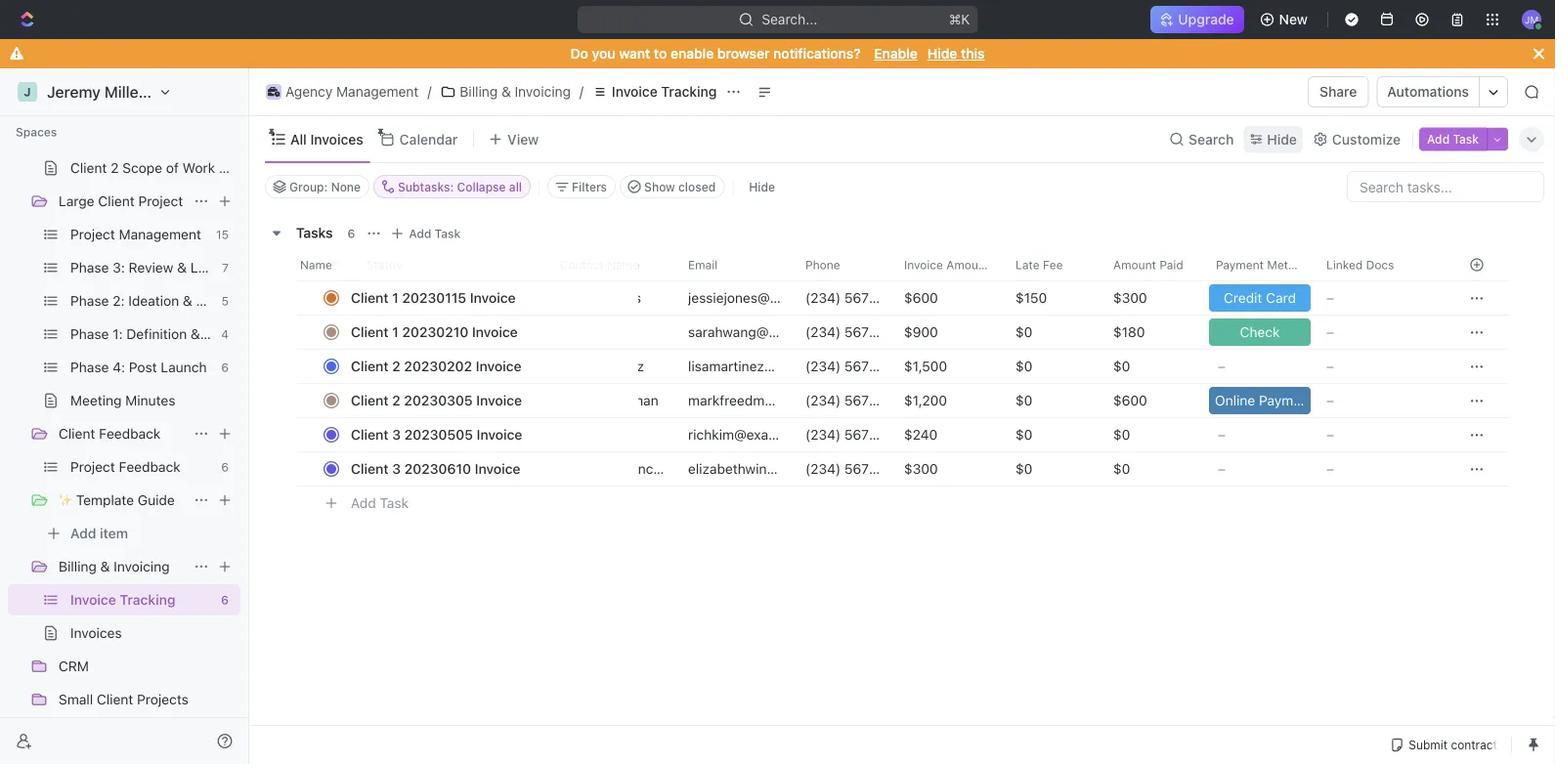 Task type: locate. For each thing, give the bounding box(es) containing it.
scope for 1
[[121, 127, 160, 143]]

4 phase from the top
[[70, 359, 109, 376]]

2 vertical spatial add task button
[[342, 492, 417, 515]]

5 (234) from the top
[[806, 427, 841, 443]]

phase 3: review & launch
[[70, 260, 237, 276]]

0 vertical spatial feedback
[[99, 426, 161, 442]]

1 (234) 567-8901 link from the top
[[806, 290, 908, 306]]

1 horizontal spatial billing & invoicing link
[[436, 80, 576, 104]]

& for onboarding
[[191, 326, 200, 342]]

client left 20230505
[[351, 427, 389, 443]]

2 vertical spatial hide
[[749, 180, 775, 194]]

1 vertical spatial billing & invoicing link
[[59, 552, 186, 583]]

project feedback
[[70, 459, 181, 475]]

martinez
[[589, 358, 645, 375]]

0 horizontal spatial tracking
[[120, 592, 176, 608]]

small client projects
[[59, 692, 189, 708]]

launch down 15
[[190, 260, 237, 276]]

1 left "20230115"
[[392, 290, 399, 306]]

1 vertical spatial $300 button
[[893, 452, 1004, 487]]

client 2 scope of work docs
[[70, 160, 251, 176]]

1 vertical spatial billing & invoicing
[[59, 559, 170, 575]]

add
[[1428, 133, 1450, 146], [409, 227, 432, 241], [351, 495, 376, 512], [70, 526, 96, 542]]

4 8901 from the top
[[876, 393, 908, 409]]

spaces scope of work
[[16, 93, 151, 139]]

scope of work link
[[59, 86, 186, 117]]

invoice down client 2 20230202 invoice link
[[476, 393, 522, 409]]

add inside sidebar navigation
[[70, 526, 96, 542]]

0 vertical spatial work
[[119, 93, 151, 110]]

(234) for (234) 567-8901 $600
[[806, 290, 841, 306]]

1 horizontal spatial amount
[[1114, 258, 1157, 272]]

1 horizontal spatial /
[[580, 84, 584, 100]]

management
[[336, 84, 419, 100], [119, 226, 201, 243]]

0 vertical spatial 1
[[111, 127, 117, 143]]

0 horizontal spatial amount
[[947, 258, 990, 272]]

6 right project feedback link
[[221, 461, 229, 474]]

3 8901 from the top
[[876, 358, 908, 375]]

$300 up $180
[[1114, 290, 1148, 306]]

3 567- from the top
[[845, 358, 876, 375]]

$1,200
[[905, 393, 948, 409]]

0 horizontal spatial hide
[[749, 180, 775, 194]]

0 vertical spatial invoice tracking
[[612, 84, 717, 100]]

1 horizontal spatial $600 button
[[1102, 383, 1205, 419]]

0 horizontal spatial task
[[380, 495, 409, 512]]

client for client 3 20230610 invoice
[[351, 461, 389, 477]]

of
[[102, 93, 115, 110], [164, 127, 177, 143], [166, 160, 179, 176]]

6 (234) from the top
[[806, 461, 841, 477]]

tracking up the invoices link
[[120, 592, 176, 608]]

scope inside spaces scope of work
[[59, 93, 99, 110]]

lisa martinez
[[560, 358, 645, 375]]

0 vertical spatial invoices
[[310, 131, 363, 147]]

late
[[1016, 258, 1040, 272]]

client 1 20230210 invoice
[[351, 324, 518, 340]]

hide right closed
[[749, 180, 775, 194]]

0 vertical spatial hide
[[928, 45, 958, 62]]

3:
[[113, 260, 125, 276]]

/ up calendar
[[428, 84, 432, 100]]

scope down 'client 1 scope of work docs'
[[122, 160, 162, 176]]

4 (234) from the top
[[806, 393, 841, 409]]

1 3 from the top
[[392, 427, 401, 443]]

8901 up (234) 567-8901 $1,500 in the right top of the page
[[876, 324, 908, 340]]

2 left 20230202 at the top of the page
[[392, 358, 401, 375]]

scope down scope of work 'link'
[[121, 127, 160, 143]]

1 567- from the top
[[845, 290, 876, 306]]

2 horizontal spatial task
[[1454, 133, 1480, 146]]

billing & invoicing link
[[436, 80, 576, 104], [59, 552, 186, 583]]

docs up 15
[[219, 160, 251, 176]]

1 vertical spatial 2
[[392, 358, 401, 375]]

show
[[645, 180, 675, 194]]

card
[[1267, 290, 1297, 306]]

567- up (234) 567-8901 $240
[[845, 393, 876, 409]]

8901 down (234) 567-8901 $240
[[876, 461, 908, 477]]

(234) 567-8901 link up (234) 567-8901 $300
[[806, 427, 908, 443]]

8901 for $900
[[876, 324, 908, 340]]

add task up search tasks... text field
[[1428, 133, 1480, 146]]

1 vertical spatial invoice tracking link
[[70, 585, 213, 616]]

invoice tracking link up the invoices link
[[70, 585, 213, 616]]

15
[[216, 228, 229, 242]]

2 vertical spatial task
[[380, 495, 409, 512]]

3 (234) from the top
[[806, 358, 841, 375]]

0 horizontal spatial invoice tracking
[[70, 592, 176, 608]]

$600 up $900
[[905, 290, 939, 306]]

task up search tasks... text field
[[1454, 133, 1480, 146]]

phase left 3:
[[70, 260, 109, 276]]

2 vertical spatial add task
[[351, 495, 409, 512]]

0 vertical spatial $300
[[1114, 290, 1148, 306]]

client 1 20230115 invoice link
[[346, 284, 635, 312]]

– button
[[1315, 281, 1446, 316], [1315, 315, 1446, 350], [1206, 349, 1315, 384], [1315, 349, 1446, 384], [1315, 383, 1446, 419], [1206, 418, 1315, 453], [1315, 418, 1446, 453], [1206, 452, 1315, 487], [1315, 452, 1446, 487]]

0 horizontal spatial /
[[428, 84, 432, 100]]

0 vertical spatial payment
[[1216, 258, 1264, 272]]

phase
[[70, 260, 109, 276], [70, 293, 109, 309], [70, 326, 109, 342], [70, 359, 109, 376]]

(234) down (234) 567-8901 $240
[[806, 461, 841, 477]]

tracking
[[661, 84, 717, 100], [120, 592, 176, 608]]

feedback for project feedback
[[119, 459, 181, 475]]

(234) down phone
[[806, 290, 841, 306]]

client
[[70, 127, 107, 143], [70, 160, 107, 176], [98, 193, 135, 209], [351, 290, 389, 306], [351, 324, 389, 340], [351, 358, 389, 375], [351, 393, 389, 409], [59, 426, 95, 442], [351, 427, 389, 443], [351, 461, 389, 477], [97, 692, 133, 708]]

work down 'client 1 scope of work docs'
[[183, 160, 215, 176]]

6 8901 from the top
[[876, 461, 908, 477]]

client left "20230115"
[[351, 290, 389, 306]]

project down large
[[70, 226, 115, 243]]

hide left the this
[[928, 45, 958, 62]]

$600 button down the invoice amount
[[893, 281, 1004, 316]]

3 for 20230505
[[392, 427, 401, 443]]

3 phase from the top
[[70, 326, 109, 342]]

scope for 2
[[122, 160, 162, 176]]

feedback up project feedback
[[99, 426, 161, 442]]

check
[[1240, 324, 1281, 340]]

amount inside amount paid dropdown button
[[1114, 258, 1157, 272]]

6 567- from the top
[[845, 461, 876, 477]]

1 vertical spatial payment
[[1260, 393, 1314, 409]]

2
[[111, 160, 119, 176], [392, 358, 401, 375], [392, 393, 401, 409]]

1 vertical spatial management
[[119, 226, 201, 243]]

billing & invoicing up view dropdown button
[[460, 84, 571, 100]]

invoice down the want
[[612, 84, 658, 100]]

2 horizontal spatial hide
[[1268, 131, 1298, 147]]

2 for 20230305
[[392, 393, 401, 409]]

work for 2
[[183, 160, 215, 176]]

management inside sidebar navigation
[[119, 226, 201, 243]]

onboarding
[[204, 326, 278, 342]]

phase for phase 3: review & launch
[[70, 260, 109, 276]]

customize
[[1333, 131, 1401, 147]]

1 vertical spatial scope
[[121, 127, 160, 143]]

2 vertical spatial 2
[[392, 393, 401, 409]]

tracking inside sidebar navigation
[[120, 592, 176, 608]]

add task for the "add task" button to the bottom
[[351, 495, 409, 512]]

add task button
[[1420, 128, 1487, 151], [386, 222, 469, 245], [342, 492, 417, 515]]

jessie jones
[[560, 290, 641, 306]]

meeting
[[70, 393, 122, 409]]

automations
[[1388, 84, 1470, 100]]

client left 20230305
[[351, 393, 389, 409]]

of up client 2 scope of work docs
[[164, 127, 177, 143]]

0 horizontal spatial invoices
[[70, 625, 122, 641]]

2 (234) 567-8901 link from the top
[[806, 324, 908, 340]]

$600
[[905, 290, 939, 306], [1114, 393, 1148, 409]]

1 amount from the left
[[947, 258, 990, 272]]

8901 up the (234) 567-8901 $900
[[876, 290, 908, 306]]

minutes
[[125, 393, 176, 409]]

(234) up (234) 567-8901 $240
[[806, 393, 841, 409]]

1 vertical spatial 3
[[392, 461, 401, 477]]

invoice for client 2 20230305 invoice
[[476, 393, 522, 409]]

invoice for client 1 20230115 invoice
[[470, 290, 516, 306]]

5 8901 from the top
[[876, 427, 908, 443]]

task up name dropdown button in the top left of the page
[[435, 227, 461, 241]]

0 horizontal spatial invoicing
[[114, 559, 170, 575]]

1 vertical spatial feedback
[[119, 459, 181, 475]]

1 vertical spatial task
[[435, 227, 461, 241]]

1 vertical spatial of
[[164, 127, 177, 143]]

invoices right the all at the left of page
[[310, 131, 363, 147]]

1 (234) from the top
[[806, 290, 841, 306]]

2 8901 from the top
[[876, 324, 908, 340]]

0 horizontal spatial billing
[[59, 559, 97, 575]]

1 phase from the top
[[70, 260, 109, 276]]

add task up name dropdown button in the top left of the page
[[409, 227, 461, 241]]

5
[[222, 294, 229, 308]]

phase 4: post launch
[[70, 359, 207, 376]]

1 vertical spatial $600
[[1114, 393, 1148, 409]]

invoice tracking inside sidebar navigation
[[70, 592, 176, 608]]

docs for client 1 scope of work docs
[[217, 127, 249, 143]]

$150
[[1016, 290, 1048, 306]]

1 down scope of work 'link'
[[111, 127, 117, 143]]

project inside project management link
[[70, 226, 115, 243]]

docs right linked on the right top
[[1367, 258, 1395, 272]]

⌘k
[[949, 11, 970, 27]]

0 horizontal spatial billing & invoicing link
[[59, 552, 186, 583]]

feedback for client feedback
[[99, 426, 161, 442]]

0 vertical spatial management
[[336, 84, 419, 100]]

(234) 567-8901 link up (234) 567-8901 $240
[[806, 393, 908, 409]]

docs for client 2 scope of work docs
[[219, 160, 251, 176]]

1 vertical spatial hide
[[1268, 131, 1298, 147]]

add task
[[1428, 133, 1480, 146], [409, 227, 461, 241], [351, 495, 409, 512]]

$600 down $180
[[1114, 393, 1148, 409]]

0 horizontal spatial billing & invoicing
[[59, 559, 170, 575]]

add left item
[[70, 526, 96, 542]]

billing & invoicing
[[460, 84, 571, 100], [59, 559, 170, 575]]

client left 20230210
[[351, 324, 389, 340]]

(234) down the (234) 567-8901 $900
[[806, 358, 841, 375]]

name button
[[296, 249, 639, 281]]

& for launch
[[177, 260, 187, 276]]

1 horizontal spatial management
[[336, 84, 419, 100]]

2 left 20230305
[[392, 393, 401, 409]]

of down 'client 1 scope of work docs'
[[166, 160, 179, 176]]

1 vertical spatial 1
[[392, 290, 399, 306]]

1 vertical spatial project
[[70, 226, 115, 243]]

0 vertical spatial of
[[102, 93, 115, 110]]

1 vertical spatial billing
[[59, 559, 97, 575]]

(234) for (234) 567-8901 $240
[[806, 427, 841, 443]]

task
[[1454, 133, 1480, 146], [435, 227, 461, 241], [380, 495, 409, 512]]

invoice tracking link down to
[[588, 80, 722, 104]]

client feedback
[[59, 426, 161, 442]]

1 horizontal spatial billing
[[460, 84, 498, 100]]

1 vertical spatial launch
[[161, 359, 207, 376]]

sarahwang@example.com link
[[688, 324, 853, 340]]

8901 for $1,500
[[876, 358, 908, 375]]

email
[[688, 258, 718, 272]]

1 left 20230210
[[392, 324, 399, 340]]

show closed button
[[620, 175, 725, 199]]

client left 20230610
[[351, 461, 389, 477]]

1 vertical spatial docs
[[219, 160, 251, 176]]

& right the review
[[177, 260, 187, 276]]

0 vertical spatial add task button
[[1420, 128, 1487, 151]]

2 567- from the top
[[845, 324, 876, 340]]

want
[[619, 45, 651, 62]]

1 inside sidebar navigation
[[111, 127, 117, 143]]

567- for $1,500
[[845, 358, 876, 375]]

invoice up client 1 20230210 invoice link
[[470, 290, 516, 306]]

0 horizontal spatial $300
[[905, 461, 938, 477]]

2 amount from the left
[[1114, 258, 1157, 272]]

2 vertical spatial work
[[183, 160, 215, 176]]

phase 2: ideation & production link
[[70, 286, 265, 317]]

work down workspace
[[181, 127, 213, 143]]

3 (234) 567-8901 link from the top
[[806, 358, 908, 375]]

jones
[[604, 290, 641, 306]]

5 567- from the top
[[845, 427, 876, 443]]

add task down client 3 20230610 invoice
[[351, 495, 409, 512]]

task down client 3 20230610 invoice
[[380, 495, 409, 512]]

scope
[[59, 93, 99, 110], [121, 127, 160, 143], [122, 160, 162, 176]]

billing down the add item on the left
[[59, 559, 97, 575]]

3 left 20230505
[[392, 427, 401, 443]]

docs inside dropdown button
[[1367, 258, 1395, 272]]

1 horizontal spatial task
[[435, 227, 461, 241]]

0 vertical spatial 3
[[392, 427, 401, 443]]

1 vertical spatial $600 button
[[1102, 383, 1205, 419]]

1 horizontal spatial $300
[[1114, 290, 1148, 306]]

(234) 567-8901 $1,200
[[806, 393, 948, 409]]

4 567- from the top
[[845, 393, 876, 409]]

2 vertical spatial 1
[[392, 324, 399, 340]]

0 vertical spatial add task
[[1428, 133, 1480, 146]]

all
[[290, 131, 307, 147]]

20230115
[[402, 290, 467, 306]]

invoice
[[612, 84, 658, 100], [905, 258, 944, 272], [470, 290, 516, 306], [472, 324, 518, 340], [476, 358, 522, 375], [476, 393, 522, 409], [477, 427, 523, 443], [475, 461, 521, 477], [70, 592, 116, 608]]

2 vertical spatial docs
[[1367, 258, 1395, 272]]

invoice tracking
[[612, 84, 717, 100], [70, 592, 176, 608]]

1 horizontal spatial invoice tracking
[[612, 84, 717, 100]]

$300 down $240
[[905, 461, 938, 477]]

1 vertical spatial invoices
[[70, 625, 122, 641]]

small client projects link
[[59, 685, 237, 716]]

6 up the invoices link
[[221, 594, 229, 607]]

hide right search
[[1268, 131, 1298, 147]]

invoicing down add item button
[[114, 559, 170, 575]]

1 horizontal spatial invoice tracking link
[[588, 80, 722, 104]]

(234) up (234) 567-8901 $300
[[806, 427, 841, 443]]

client for client 2 20230305 invoice
[[351, 393, 389, 409]]

task for topmost the "add task" button
[[1454, 133, 1480, 146]]

567- for $900
[[845, 324, 876, 340]]

2 vertical spatial of
[[166, 160, 179, 176]]

phase 4: post launch link
[[70, 352, 214, 383]]

0 vertical spatial invoicing
[[515, 84, 571, 100]]

work up 'client 1 scope of work docs'
[[119, 93, 151, 110]]

meeting minutes
[[70, 393, 176, 409]]

calendar
[[400, 131, 458, 147]]

add up search tasks... text field
[[1428, 133, 1450, 146]]

3
[[392, 427, 401, 443], [392, 461, 401, 477]]

payment inside dropdown button
[[1216, 258, 1264, 272]]

hide button
[[742, 175, 783, 199]]

1 8901 from the top
[[876, 290, 908, 306]]

method
[[1268, 258, 1310, 272]]

invoice tracking up the invoices link
[[70, 592, 176, 608]]

0 vertical spatial scope
[[59, 93, 99, 110]]

billing & invoicing down item
[[59, 559, 170, 575]]

1 vertical spatial tracking
[[120, 592, 176, 608]]

0 horizontal spatial management
[[119, 226, 201, 243]]

567- down (234) 567-8901 $240
[[845, 461, 876, 477]]

new button
[[1252, 4, 1320, 35]]

agency management link
[[261, 80, 424, 104]]

8901 down (234) 567-8901 $1,500 in the right top of the page
[[876, 393, 908, 409]]

invoice inside dropdown button
[[905, 258, 944, 272]]

client down meeting
[[59, 426, 95, 442]]

1 horizontal spatial $300 button
[[1102, 281, 1205, 316]]

0 vertical spatial $300 button
[[1102, 281, 1205, 316]]

production
[[196, 293, 265, 309]]

2 up the large client project
[[111, 160, 119, 176]]

2 vertical spatial scope
[[122, 160, 162, 176]]

payment right online
[[1260, 393, 1314, 409]]

jessiejones@example.com
[[688, 290, 854, 306]]

2 (234) from the top
[[806, 324, 841, 340]]

(234) 567-8901 link down '(234) 567-8901 $600'
[[806, 324, 908, 340]]

guide
[[138, 492, 175, 509]]

phase 3: review & launch link
[[70, 252, 237, 284]]

invoice down client 2 20230305 invoice link at bottom left
[[477, 427, 523, 443]]

1 for 20230210
[[392, 324, 399, 340]]

client for client 2 scope of work docs
[[70, 160, 107, 176]]

invoicing up view
[[515, 84, 571, 100]]

(234) 567-8901 link down the (234) 567-8901 $900
[[806, 358, 908, 375]]

of for 2
[[166, 160, 179, 176]]

amount left the late
[[947, 258, 990, 272]]

billing & invoicing link down add item button
[[59, 552, 186, 583]]

2 for 20230202
[[392, 358, 401, 375]]

6 for invoice tracking
[[221, 594, 229, 607]]

1 vertical spatial work
[[181, 127, 213, 143]]

2 vertical spatial project
[[70, 459, 115, 475]]

& right ideation
[[183, 293, 192, 309]]

8901 down (234) 567-8901 $1,200
[[876, 427, 908, 443]]

winchester
[[622, 461, 694, 477]]

6
[[348, 227, 355, 241], [221, 361, 229, 375], [221, 461, 229, 474], [221, 594, 229, 607]]

(234) down '(234) 567-8901 $600'
[[806, 324, 841, 340]]

6 (234) 567-8901 link from the top
[[806, 461, 908, 477]]

8901 up (234) 567-8901 $1,200
[[876, 358, 908, 375]]

0 vertical spatial tracking
[[661, 84, 717, 100]]

$240
[[905, 427, 938, 443]]

1 horizontal spatial invoicing
[[515, 84, 571, 100]]

& down the add item on the left
[[100, 559, 110, 575]]

business time image
[[268, 87, 280, 97]]

0 vertical spatial 2
[[111, 160, 119, 176]]

(234) for (234) 567-8901 $1,200
[[806, 393, 841, 409]]

paid
[[1160, 258, 1184, 272]]

feedback up guide
[[119, 459, 181, 475]]

1 vertical spatial invoicing
[[114, 559, 170, 575]]

2 for scope
[[111, 160, 119, 176]]

$900 button
[[893, 315, 1004, 350]]

567- up the (234) 567-8901 $900
[[845, 290, 876, 306]]

management up phase 3: review & launch
[[119, 226, 201, 243]]

amount left the paid on the top of the page
[[1114, 258, 1157, 272]]

billing & invoicing link up view dropdown button
[[436, 80, 576, 104]]

add task button down client 3 20230610 invoice
[[342, 492, 417, 515]]

(234) 567-8901 $240
[[806, 427, 938, 443]]

do
[[571, 45, 589, 62]]

client down jeremy
[[70, 127, 107, 143]]

of right jeremy
[[102, 93, 115, 110]]

scope right tara shultz's workspace, , element
[[59, 93, 99, 110]]

2 inside sidebar navigation
[[111, 160, 119, 176]]

& left 4
[[191, 326, 200, 342]]

2 3 from the top
[[392, 461, 401, 477]]

0 vertical spatial billing & invoicing
[[460, 84, 571, 100]]

1 vertical spatial $300
[[905, 461, 938, 477]]

1 vertical spatial invoice tracking
[[70, 592, 176, 608]]

0 horizontal spatial $600
[[905, 290, 939, 306]]

phase left 2:
[[70, 293, 109, 309]]

0 vertical spatial project
[[138, 193, 183, 209]]

upgrade
[[1179, 11, 1235, 27]]

0 horizontal spatial $600 button
[[893, 281, 1004, 316]]

(234) for (234) 567-8901 $300
[[806, 461, 841, 477]]

$600 button
[[893, 281, 1004, 316], [1102, 383, 1205, 419]]

invoice for client 1 20230210 invoice
[[472, 324, 518, 340]]

1 vertical spatial add task button
[[386, 222, 469, 245]]

1 horizontal spatial $600
[[1114, 393, 1148, 409]]

5 (234) 567-8901 link from the top
[[806, 427, 908, 443]]

6 for project feedback
[[221, 461, 229, 474]]

project inside project feedback link
[[70, 459, 115, 475]]

tracking down enable
[[661, 84, 717, 100]]

elizabeth
[[560, 461, 618, 477]]

2 phase from the top
[[70, 293, 109, 309]]

invoices up crm
[[70, 625, 122, 641]]



Task type: describe. For each thing, give the bounding box(es) containing it.
567- for $1,200
[[845, 393, 876, 409]]

client 3 20230505 invoice link
[[346, 421, 635, 449]]

add task for topmost the "add task" button
[[1428, 133, 1480, 146]]

phase for phase 4: post launch
[[70, 359, 109, 376]]

sidebar navigation
[[0, 68, 278, 765]]

20230610
[[405, 461, 471, 477]]

1 horizontal spatial tracking
[[661, 84, 717, 100]]

projects
[[137, 692, 189, 708]]

8901 for $600
[[876, 290, 908, 306]]

share
[[1320, 84, 1358, 100]]

(234) 567-8901 $900
[[806, 324, 939, 340]]

jessie jones button
[[549, 281, 677, 316]]

phase for phase 1: definition & onboarding
[[70, 326, 109, 342]]

(234) for (234) 567-8901 $1,500
[[806, 358, 841, 375]]

(234) 567-8901 $300
[[806, 461, 938, 477]]

view button
[[482, 126, 546, 153]]

hide inside hide button
[[749, 180, 775, 194]]

invoice for client 3 20230610 invoice
[[475, 461, 521, 477]]

mark
[[560, 393, 592, 409]]

invoice for client 3 20230505 invoice
[[477, 427, 523, 443]]

2:
[[113, 293, 125, 309]]

miller's
[[105, 83, 157, 101]]

client for client 2 20230202 invoice
[[351, 358, 389, 375]]

20230202
[[404, 358, 472, 375]]

0 vertical spatial $600
[[905, 290, 939, 306]]

1 vertical spatial add task
[[409, 227, 461, 241]]

task for the "add task" button to the bottom
[[380, 495, 409, 512]]

invoice for client 2 20230202 invoice
[[476, 358, 522, 375]]

lisa martinez button
[[549, 349, 677, 384]]

credit card button
[[1206, 281, 1315, 316]]

of inside spaces scope of work
[[102, 93, 115, 110]]

& up view dropdown button
[[502, 84, 511, 100]]

7
[[222, 261, 229, 275]]

agency
[[286, 84, 333, 100]]

all invoices link
[[287, 126, 363, 153]]

client up project management
[[98, 193, 135, 209]]

8901 for $240
[[876, 427, 908, 443]]

project inside large client project link
[[138, 193, 183, 209]]

do you want to enable browser notifications? enable hide this
[[571, 45, 985, 62]]

567- for $300
[[845, 461, 876, 477]]

client 3 20230610 invoice
[[351, 461, 521, 477]]

1 for 20230115
[[392, 290, 399, 306]]

(234) for (234) 567-8901 $900
[[806, 324, 841, 340]]

item
[[100, 526, 128, 542]]

& for production
[[183, 293, 192, 309]]

hide button
[[1244, 126, 1303, 153]]

late fee button
[[1004, 249, 1102, 281]]

online payment
[[1216, 393, 1314, 409]]

$900
[[905, 324, 939, 340]]

payment inside "dropdown button"
[[1260, 393, 1314, 409]]

jessie
[[560, 290, 600, 306]]

project for project feedback
[[70, 459, 115, 475]]

invoices inside sidebar navigation
[[70, 625, 122, 641]]

3 for 20230610
[[392, 461, 401, 477]]

567- for $240
[[845, 427, 876, 443]]

name
[[300, 258, 332, 272]]

lisamartinez@example.com link
[[688, 358, 861, 375]]

management for project management
[[119, 226, 201, 243]]

add down the subtasks:
[[409, 227, 432, 241]]

freedman
[[596, 393, 659, 409]]

client 3 20230610 invoice link
[[346, 455, 635, 484]]

0 vertical spatial billing
[[460, 84, 498, 100]]

group: none
[[289, 180, 361, 194]]

✨ template guide link
[[59, 485, 186, 516]]

billing & invoicing inside sidebar navigation
[[59, 559, 170, 575]]

1 horizontal spatial billing & invoicing
[[460, 84, 571, 100]]

elizabeth winchester button
[[549, 452, 694, 487]]

invoice inside sidebar navigation
[[70, 592, 116, 608]]

this
[[961, 45, 985, 62]]

tasks
[[296, 225, 333, 241]]

client for client 3 20230505 invoice
[[351, 427, 389, 443]]

invoice amount button
[[893, 249, 1004, 281]]

upgrade link
[[1151, 6, 1244, 33]]

✨ template guide
[[59, 492, 175, 509]]

client 3 20230505 invoice
[[351, 427, 523, 443]]

client for client 1 20230115 invoice
[[351, 290, 389, 306]]

project feedback link
[[70, 452, 214, 483]]

invoicing inside sidebar navigation
[[114, 559, 170, 575]]

jessiejones@example.com link
[[688, 290, 854, 306]]

view button
[[482, 116, 546, 162]]

client 1 scope of work docs
[[70, 127, 249, 143]]

jeremy
[[47, 83, 101, 101]]

post
[[129, 359, 157, 376]]

Search tasks... text field
[[1349, 172, 1544, 201]]

add down client 3 20230610 invoice
[[351, 495, 376, 512]]

automations button
[[1378, 77, 1480, 107]]

credit
[[1224, 290, 1263, 306]]

review
[[129, 260, 174, 276]]

j
[[24, 85, 31, 99]]

1 horizontal spatial invoices
[[310, 131, 363, 147]]

$240 button
[[893, 418, 1004, 453]]

client for client 1 20230210 invoice
[[351, 324, 389, 340]]

4 (234) 567-8901 link from the top
[[806, 393, 908, 409]]

work inside spaces scope of work
[[119, 93, 151, 110]]

fee
[[1043, 258, 1063, 272]]

6 right tasks at the left
[[348, 227, 355, 241]]

all
[[509, 180, 522, 194]]

amount inside invoice amount dropdown button
[[947, 258, 990, 272]]

large client project
[[59, 193, 183, 209]]

project management link
[[70, 219, 208, 250]]

tara shultz's workspace, , element
[[18, 82, 37, 102]]

management for agency management
[[336, 84, 419, 100]]

closed
[[679, 180, 716, 194]]

0 vertical spatial invoice tracking link
[[588, 80, 722, 104]]

8901 for $1,200
[[876, 393, 908, 409]]

jm button
[[1517, 4, 1548, 35]]

work for 1
[[181, 127, 213, 143]]

add item
[[70, 526, 128, 542]]

✨
[[59, 492, 72, 509]]

client for client 1 scope of work docs
[[70, 127, 107, 143]]

ideation
[[128, 293, 179, 309]]

richkim@example.com
[[688, 427, 831, 443]]

$300 inside 'button'
[[1114, 290, 1148, 306]]

workspace
[[161, 83, 242, 101]]

you
[[592, 45, 616, 62]]

0 horizontal spatial $300 button
[[893, 452, 1004, 487]]

client 2 20230202 invoice link
[[346, 353, 635, 381]]

amount paid button
[[1102, 249, 1205, 281]]

client for client feedback
[[59, 426, 95, 442]]

billing inside sidebar navigation
[[59, 559, 97, 575]]

2 / from the left
[[580, 84, 584, 100]]

0 vertical spatial billing & invoicing link
[[436, 80, 576, 104]]

linked docs
[[1327, 258, 1395, 272]]

8901 for $300
[[876, 461, 908, 477]]

filters
[[572, 180, 607, 194]]

share button
[[1309, 76, 1369, 108]]

6 for phase 4: post launch
[[221, 361, 229, 375]]

1 for scope
[[111, 127, 117, 143]]

to
[[654, 45, 667, 62]]

amount paid
[[1114, 258, 1184, 272]]

elizabeth winchester
[[560, 461, 694, 477]]

phase 1: definition & onboarding link
[[70, 319, 278, 350]]

0 vertical spatial $600 button
[[893, 281, 1004, 316]]

567- for $600
[[845, 290, 876, 306]]

none
[[331, 180, 361, 194]]

0 vertical spatial launch
[[190, 260, 237, 276]]

crm link
[[59, 651, 237, 683]]

richkim@example.com link
[[688, 427, 831, 443]]

phone button
[[794, 249, 893, 281]]

project for project management
[[70, 226, 115, 243]]

hide inside hide dropdown button
[[1268, 131, 1298, 147]]

client 2 20230305 invoice
[[351, 393, 522, 409]]

of for 1
[[164, 127, 177, 143]]

jeremy miller's workspace
[[47, 83, 242, 101]]

$1,500 button
[[893, 349, 1004, 384]]

1 / from the left
[[428, 84, 432, 100]]

$1,500
[[905, 358, 948, 375]]

20230305
[[404, 393, 473, 409]]

client right small
[[97, 692, 133, 708]]

collapse
[[457, 180, 506, 194]]

1 horizontal spatial hide
[[928, 45, 958, 62]]

0 horizontal spatial invoice tracking link
[[70, 585, 213, 616]]

phase for phase 2: ideation & production
[[70, 293, 109, 309]]

all invoices
[[290, 131, 363, 147]]



Task type: vqa. For each thing, say whether or not it's contained in the screenshot.
dialog on the top of page
no



